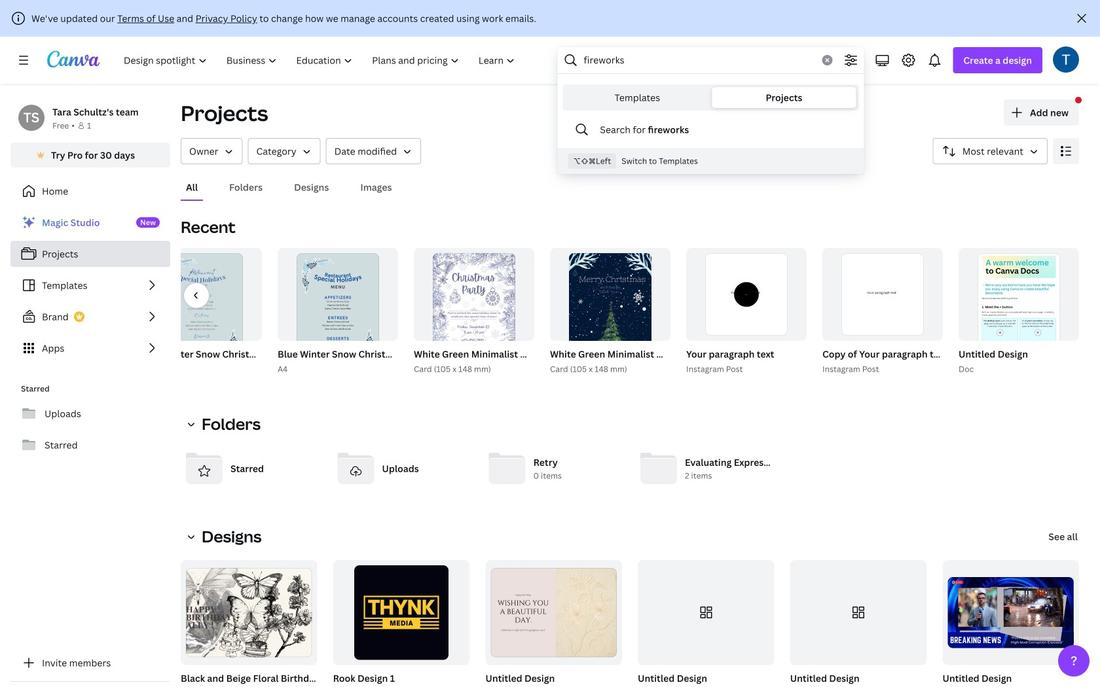 Task type: vqa. For each thing, say whether or not it's contained in the screenshot.
date modified button
yes



Task type: describe. For each thing, give the bounding box(es) containing it.
Category button
[[248, 138, 321, 164]]

Search search field
[[584, 48, 814, 73]]



Task type: locate. For each thing, give the bounding box(es) containing it.
tara schultz's team element
[[18, 105, 45, 131]]

list
[[10, 210, 170, 362]]

Sort by button
[[933, 138, 1048, 164]]

tara schultz's team image
[[18, 105, 45, 131]]

group
[[139, 248, 295, 376], [275, 248, 431, 376], [411, 248, 655, 376], [414, 248, 535, 370], [548, 248, 791, 376], [550, 248, 671, 370], [684, 248, 807, 376], [687, 248, 807, 341], [820, 248, 948, 376], [823, 248, 943, 341], [956, 248, 1080, 376], [959, 248, 1080, 370], [178, 561, 345, 688], [181, 561, 317, 666], [331, 561, 470, 688], [333, 561, 470, 666], [483, 561, 622, 688], [486, 561, 622, 666], [635, 561, 775, 688], [638, 561, 775, 666], [788, 561, 927, 688], [790, 561, 927, 666], [940, 561, 1080, 688], [943, 561, 1080, 666]]

tara schultz image
[[1053, 46, 1080, 73]]

Owner button
[[181, 138, 243, 164]]

None search field
[[558, 47, 864, 174]]

Date modified button
[[326, 138, 421, 164]]

top level navigation element
[[115, 47, 526, 73]]



